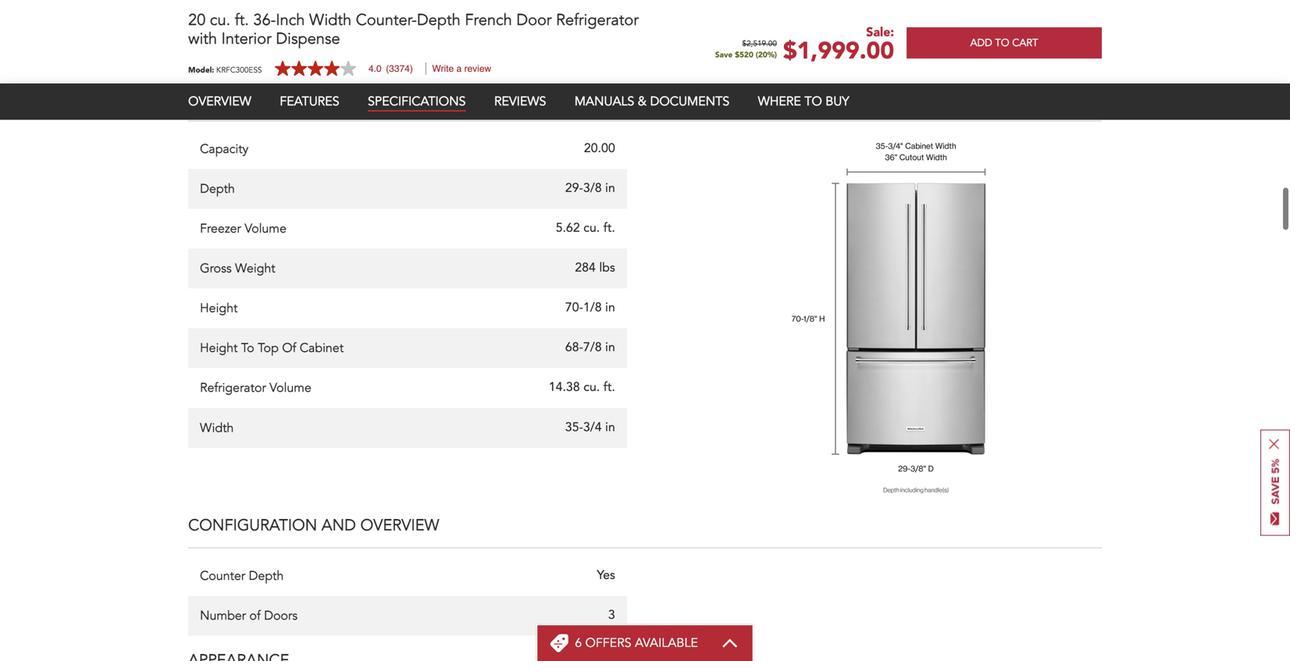 Task type: describe. For each thing, give the bounding box(es) containing it.
to
[[996, 36, 1010, 50]]

freezer volume
[[200, 220, 287, 238]]

1 horizontal spatial overview
[[361, 515, 439, 537]]

configuration
[[188, 515, 317, 537]]

buy
[[826, 93, 850, 110]]

features link
[[280, 93, 340, 110]]

ft. for 14.38 cu. ft.
[[604, 382, 616, 395]]

number
[[200, 608, 246, 625]]

review
[[465, 63, 492, 74]]

documents
[[650, 93, 730, 110]]

lbs
[[600, 263, 616, 275]]

of
[[250, 608, 261, 625]]

in for width
[[606, 422, 616, 435]]

14.38
[[549, 382, 580, 395]]

3/8
[[584, 183, 602, 195]]

6
[[575, 635, 582, 652]]

7/8
[[584, 342, 602, 355]]

cu. for 14.38
[[584, 382, 600, 395]]

36-
[[253, 9, 276, 31]]

3/4
[[584, 422, 602, 435]]

www.p65warnings.ca.gov link
[[452, 5, 595, 18]]

dispense
[[276, 28, 340, 50]]

manuals
[[575, 93, 635, 110]]

offers
[[586, 635, 632, 652]]

3
[[609, 610, 616, 623]]

1 vertical spatial refrigerator
[[200, 380, 266, 397]]

interior
[[222, 28, 272, 50]]

write a review button
[[432, 63, 492, 74]]

$2,519.00 save $520 (20%)
[[716, 40, 777, 60]]

features
[[280, 93, 340, 110]]

where
[[758, 93, 801, 110]]

284
[[575, 263, 596, 275]]

french
[[465, 9, 512, 31]]

in for height
[[606, 303, 616, 315]]

20 cu. ft. 36-inch width counter-depth french door refrigerator with interior dispense
[[188, 9, 639, 50]]

cu. for 5.62
[[584, 223, 600, 235]]

ft. for 5.62 cu. ft.
[[604, 223, 616, 235]]

save
[[716, 50, 733, 60]]

14.38 cu. ft.
[[549, 382, 616, 395]]

1 vertical spatial depth
[[200, 181, 235, 198]]

gross
[[200, 260, 232, 278]]

cart
[[1013, 36, 1039, 50]]

capacity
[[200, 141, 249, 158]]

dimensions
[[188, 88, 286, 109]]

1/8
[[584, 303, 602, 315]]

a
[[457, 63, 462, 74]]

www.p65warnings.ca.gov
[[452, 5, 595, 18]]

1 horizontal spatial depth
[[249, 568, 284, 585]]

35-
[[566, 422, 584, 435]]

close image
[[1270, 440, 1280, 450]]

model:
[[188, 65, 214, 75]]

35-3/4 in
[[566, 422, 616, 435]]

&
[[638, 93, 647, 110]]

height for height
[[200, 300, 238, 317]]

heading containing 6
[[575, 635, 698, 652]]

in for height to top of cabinet
[[606, 342, 616, 355]]

reviews link
[[495, 93, 546, 110]]

freezer
[[200, 220, 241, 238]]

to
[[805, 93, 823, 110]]

cabinet
[[300, 340, 344, 357]]

4.0
[[369, 63, 382, 74]]

of
[[282, 340, 296, 357]]



Task type: vqa. For each thing, say whether or not it's contained in the screenshot.
THE (GRANOLA,
no



Task type: locate. For each thing, give the bounding box(es) containing it.
refrigerator volume
[[200, 380, 312, 397]]

overview link
[[188, 93, 251, 110]]

with
[[188, 28, 217, 50]]

1 height from the top
[[200, 300, 238, 317]]

.
[[595, 5, 599, 18]]

1 vertical spatial cu.
[[584, 223, 600, 235]]

add to cart
[[971, 36, 1039, 50]]

doors
[[264, 608, 298, 625]]

weight
[[235, 260, 276, 278]]

1 vertical spatial volume
[[270, 380, 312, 397]]

write
[[432, 63, 454, 74]]

counter
[[200, 568, 245, 585]]

overview
[[188, 93, 251, 110], [361, 515, 439, 537]]

volume down of
[[270, 380, 312, 397]]

0 vertical spatial ft.
[[235, 9, 249, 31]]

$520
[[735, 50, 754, 60]]

4.0 (3374)
[[369, 63, 413, 74]]

number of doors
[[200, 608, 298, 625]]

ft. for 20 cu. ft. 36-inch width counter-depth french door refrigerator with interior dispense
[[235, 9, 249, 31]]

where to buy
[[758, 93, 850, 110]]

3 in from the top
[[606, 342, 616, 355]]

height
[[200, 300, 238, 317], [200, 340, 238, 357]]

cu. right the 14.38
[[584, 382, 600, 395]]

yes
[[597, 570, 616, 583]]

ft.
[[235, 9, 249, 31], [604, 223, 616, 235], [604, 382, 616, 395]]

refrigerator inside "20 cu. ft. 36-inch width counter-depth french door refrigerator with interior dispense"
[[556, 9, 639, 31]]

gross weight
[[200, 260, 276, 278]]

chevron icon image
[[722, 639, 739, 649]]

68-
[[566, 342, 584, 355]]

0 vertical spatial overview
[[188, 93, 251, 110]]

(3374)
[[386, 63, 413, 74]]

0 vertical spatial cu.
[[210, 9, 231, 31]]

0 horizontal spatial depth
[[200, 181, 235, 198]]

ft. up 35-3/4 in
[[604, 382, 616, 395]]

0 vertical spatial height
[[200, 300, 238, 317]]

height left to
[[200, 340, 238, 357]]

cu. right 5.62
[[584, 223, 600, 235]]

2 vertical spatial cu.
[[584, 382, 600, 395]]

70-
[[566, 303, 584, 315]]

volume
[[245, 220, 287, 238], [270, 380, 312, 397]]

width inside "20 cu. ft. 36-inch width counter-depth french door refrigerator with interior dispense"
[[309, 9, 352, 31]]

2 height from the top
[[200, 340, 238, 357]]

in right 3/4
[[606, 422, 616, 435]]

in right 3/8
[[606, 183, 616, 195]]

depth up "of"
[[249, 568, 284, 585]]

20
[[188, 9, 206, 31]]

add
[[971, 36, 993, 50]]

2 in from the top
[[606, 303, 616, 315]]

counter depth
[[200, 568, 284, 585]]

29-
[[566, 183, 584, 195]]

68-7/8 in
[[566, 342, 616, 355]]

inch
[[276, 9, 305, 31]]

depth
[[417, 9, 461, 31], [200, 181, 235, 198], [249, 568, 284, 585]]

0 horizontal spatial width
[[200, 420, 234, 437]]

2 horizontal spatial depth
[[417, 9, 461, 31]]

cu.
[[210, 9, 231, 31], [584, 223, 600, 235], [584, 382, 600, 395]]

0 vertical spatial width
[[309, 9, 352, 31]]

1 horizontal spatial refrigerator
[[556, 9, 639, 31]]

1 vertical spatial height
[[200, 340, 238, 357]]

manuals & documents link
[[575, 93, 730, 110]]

to
[[241, 340, 254, 357]]

specifications
[[368, 93, 466, 110]]

in right 1/8 at the left of page
[[606, 303, 616, 315]]

width down refrigerator volume
[[200, 420, 234, 437]]

5.62 cu. ft.
[[556, 223, 616, 235]]

model: krfc300ess
[[188, 65, 262, 75]]

2 vertical spatial depth
[[249, 568, 284, 585]]

sale: $1,999.00
[[784, 24, 895, 67]]

www.p65warnings.ca.gov .
[[452, 5, 599, 18]]

in
[[606, 183, 616, 195], [606, 303, 616, 315], [606, 342, 616, 355], [606, 422, 616, 435]]

manuals & documents
[[575, 93, 730, 110]]

refrigerator right door
[[556, 9, 639, 31]]

0 horizontal spatial refrigerator
[[200, 380, 266, 397]]

counter-
[[356, 9, 417, 31]]

top
[[258, 340, 279, 357]]

sale:
[[867, 24, 895, 41]]

where to buy link
[[758, 93, 850, 110]]

volume for freezer volume
[[245, 220, 287, 238]]

70-1/8 in
[[566, 303, 616, 315]]

height for height to top of cabinet
[[200, 340, 238, 357]]

29-3/8 in
[[566, 183, 616, 195]]

in for depth
[[606, 183, 616, 195]]

2 vertical spatial ft.
[[604, 382, 616, 395]]

krfc300ess
[[216, 65, 262, 75]]

6 offers available
[[575, 635, 698, 652]]

configuration and overview
[[188, 515, 439, 537]]

1 vertical spatial width
[[200, 420, 234, 437]]

$2,519.00
[[743, 40, 777, 48]]

volume for refrigerator volume
[[270, 380, 312, 397]]

reviews
[[495, 93, 546, 110]]

refrigerator
[[556, 9, 639, 31], [200, 380, 266, 397]]

depth up freezer
[[200, 181, 235, 198]]

4 in from the top
[[606, 422, 616, 435]]

1 in from the top
[[606, 183, 616, 195]]

20.00
[[584, 143, 616, 156]]

width right inch
[[309, 9, 352, 31]]

heading
[[575, 635, 698, 652]]

(20%)
[[756, 50, 777, 60]]

1 vertical spatial overview
[[361, 515, 439, 537]]

overview down the model: krfc300ess
[[188, 93, 251, 110]]

1 horizontal spatial width
[[309, 9, 352, 31]]

ft. left 36-
[[235, 9, 249, 31]]

volume up weight
[[245, 220, 287, 238]]

promo tag image
[[550, 634, 569, 653]]

cu. right 20
[[210, 9, 231, 31]]

ft. inside "20 cu. ft. 36-inch width counter-depth french door refrigerator with interior dispense"
[[235, 9, 249, 31]]

add to cart button
[[907, 27, 1103, 59]]

write a review
[[432, 63, 492, 74]]

and
[[322, 515, 356, 537]]

refrigerator down to
[[200, 380, 266, 397]]

0 vertical spatial depth
[[417, 9, 461, 31]]

height down the gross
[[200, 300, 238, 317]]

available
[[635, 635, 698, 652]]

5.62
[[556, 223, 580, 235]]

0 vertical spatial refrigerator
[[556, 9, 639, 31]]

depth up write
[[417, 9, 461, 31]]

cu. for 20
[[210, 9, 231, 31]]

overview right and
[[361, 515, 439, 537]]

in right 7/8 at bottom left
[[606, 342, 616, 355]]

height to top of cabinet
[[200, 340, 344, 357]]

ft. up lbs
[[604, 223, 616, 235]]

depth inside "20 cu. ft. 36-inch width counter-depth french door refrigerator with interior dispense"
[[417, 9, 461, 31]]

0 vertical spatial volume
[[245, 220, 287, 238]]

specifications link
[[368, 93, 466, 112]]

1 vertical spatial ft.
[[604, 223, 616, 235]]

284 lbs
[[575, 263, 616, 275]]

0 horizontal spatial overview
[[188, 93, 251, 110]]

$1,999.00
[[784, 35, 895, 67]]

cu. inside "20 cu. ft. 36-inch width counter-depth french door refrigerator with interior dispense"
[[210, 9, 231, 31]]

door
[[517, 9, 552, 31]]



